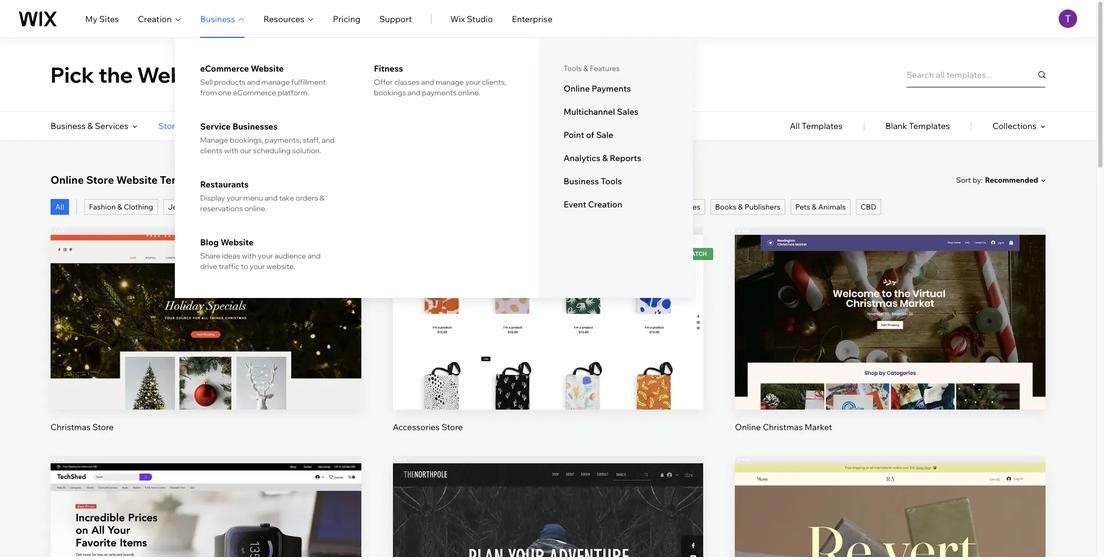 Task type: vqa. For each thing, say whether or not it's contained in the screenshot.
Christmas Store View
yes



Task type: locate. For each thing, give the bounding box(es) containing it.
0 vertical spatial with
[[224, 146, 239, 155]]

view for online christmas market
[[881, 337, 900, 348]]

view inside 'online christmas market' group
[[881, 337, 900, 348]]

& right fashion on the left of page
[[117, 202, 122, 212]]

and down ecommerce website link
[[247, 77, 260, 87]]

1 vertical spatial with
[[242, 251, 256, 261]]

audience
[[275, 251, 306, 261]]

and right audience
[[308, 251, 321, 261]]

the
[[99, 61, 133, 88]]

and inside service businesses manage bookings, payments, staff, and clients with our scheduling solution.
[[322, 135, 335, 145]]

& inside "categories by subject" element
[[87, 121, 93, 131]]

all templates link
[[790, 112, 843, 140]]

2 manage from the left
[[436, 77, 464, 87]]

1 horizontal spatial online.
[[458, 88, 481, 97]]

& right the jewelry
[[197, 202, 202, 212]]

1 vertical spatial business
[[51, 121, 86, 131]]

view button for online christmas market
[[866, 330, 916, 355]]

1 vertical spatial all
[[55, 202, 64, 212]]

0 horizontal spatial online
[[51, 173, 84, 187]]

edit button inside accessories store group
[[523, 294, 573, 319]]

view button
[[181, 330, 231, 355], [866, 330, 916, 355]]

christmas store group
[[51, 228, 361, 433]]

2 vertical spatial business
[[564, 176, 599, 187]]

online store website templates - home goods store image
[[735, 464, 1046, 558]]

home & decor
[[318, 202, 367, 212]]

all inside generic categories "element"
[[790, 121, 800, 131]]

fashion & clothing link
[[84, 199, 158, 215]]

website
[[137, 61, 222, 88], [251, 63, 284, 74], [116, 173, 158, 187], [221, 237, 254, 248]]

books
[[715, 202, 737, 212]]

edit for edit button in 'online christmas market' group
[[883, 301, 899, 312]]

1 horizontal spatial with
[[242, 251, 256, 261]]

pick
[[51, 61, 94, 88]]

products
[[214, 77, 246, 87]]

online. down menu
[[244, 204, 267, 213]]

edit button for online store website templates - electronics store image
[[181, 523, 231, 548]]

your right to on the left top
[[250, 262, 265, 271]]

sports & outdoors
[[522, 202, 586, 212]]

0 horizontal spatial online.
[[244, 204, 267, 213]]

edit inside 'online christmas market' group
[[883, 301, 899, 312]]

2 horizontal spatial online
[[735, 422, 761, 432]]

1 horizontal spatial online
[[564, 83, 590, 94]]

view button inside christmas store group
[[181, 330, 231, 355]]

business inside business group
[[564, 176, 599, 187]]

jewelry
[[168, 202, 195, 212]]

online payments link
[[564, 83, 668, 94]]

0 vertical spatial online
[[564, 83, 590, 94]]

0 horizontal spatial manage
[[262, 77, 290, 87]]

pick the website template you love
[[51, 61, 417, 88]]

0 horizontal spatial business
[[51, 121, 86, 131]]

pricing link
[[333, 12, 361, 25]]

website inside 'ecommerce website sell products and manage fulfillment from one ecommerce platform.'
[[251, 63, 284, 74]]

1 vertical spatial online.
[[244, 204, 267, 213]]

Search search field
[[907, 62, 1046, 87]]

online
[[564, 83, 590, 94], [51, 173, 84, 187], [735, 422, 761, 432]]

all templates
[[790, 121, 843, 131]]

website up ideas
[[221, 237, 254, 248]]

& left features
[[584, 64, 588, 73]]

0 horizontal spatial view
[[196, 337, 216, 348]]

2 view button from the left
[[866, 330, 916, 355]]

menu
[[243, 193, 263, 203]]

creation down business tools link
[[588, 199, 623, 210]]

your left the clients,
[[466, 77, 481, 87]]

store inside christmas store group
[[92, 422, 114, 432]]

my sites link
[[85, 12, 119, 25]]

online for online store website templates
[[51, 173, 84, 187]]

0 horizontal spatial accessories
[[204, 202, 245, 212]]

0 vertical spatial creation
[[138, 13, 172, 24]]

cbd link
[[856, 199, 881, 215]]

and down restaurants link on the left of the page
[[265, 193, 278, 203]]

& right books
[[738, 202, 743, 212]]

business button
[[200, 12, 245, 25]]

solution.
[[292, 146, 321, 155]]

edit button for online store website templates - christmas store image
[[181, 294, 231, 319]]

view inside christmas store group
[[196, 337, 216, 348]]

your up reservations at the left top of page
[[227, 193, 242, 203]]

services
[[95, 121, 128, 131]]

electronics link
[[596, 199, 644, 215]]

support
[[380, 13, 412, 24]]

tools down analytics & reports link
[[601, 176, 622, 187]]

creation right the sites on the top of page
[[138, 13, 172, 24]]

1 horizontal spatial business
[[200, 13, 235, 24]]

1 horizontal spatial accessories
[[393, 422, 440, 432]]

payments
[[592, 83, 631, 94]]

business inside "categories by subject" element
[[51, 121, 86, 131]]

outdoors
[[553, 202, 586, 212]]

& right orders
[[320, 193, 325, 203]]

enterprise link
[[512, 12, 553, 25]]

enterprise
[[512, 13, 553, 24]]

manage down ecommerce website link
[[262, 77, 290, 87]]

1 view button from the left
[[181, 330, 231, 355]]

accessories store
[[393, 422, 463, 432]]

edit inside christmas store group
[[198, 301, 214, 312]]

1 horizontal spatial creation
[[588, 199, 623, 210]]

bookings
[[374, 88, 406, 97]]

with left "our"
[[224, 146, 239, 155]]

electronics
[[601, 202, 639, 212]]

support link
[[380, 12, 412, 25]]

ecommerce up products
[[200, 63, 249, 74]]

online. right payments
[[458, 88, 481, 97]]

1 horizontal spatial view button
[[866, 330, 916, 355]]

edit for edit button associated with online store website templates - electronics store image
[[198, 530, 214, 540]]

1 horizontal spatial tools
[[601, 176, 622, 187]]

and inside blog website share ideas with your audience and drive traffic to your website.
[[308, 251, 321, 261]]

event
[[564, 199, 587, 210]]

0 horizontal spatial view button
[[181, 330, 231, 355]]

manage up payments
[[436, 77, 464, 87]]

ecommerce down template
[[233, 88, 276, 97]]

0 horizontal spatial creation
[[138, 13, 172, 24]]

business tools link
[[564, 176, 668, 187]]

0 horizontal spatial with
[[224, 146, 239, 155]]

multichannel sales
[[564, 106, 639, 117]]

0 vertical spatial all
[[790, 121, 800, 131]]

ecommerce
[[200, 63, 249, 74], [233, 88, 276, 97]]

& left decor
[[340, 202, 345, 212]]

1 christmas from the left
[[51, 422, 91, 432]]

your inside "fitness offer classes and manage your clients, bookings and payments online."
[[466, 77, 481, 87]]

take
[[279, 193, 294, 203]]

and inside 'ecommerce website sell products and manage fulfillment from one ecommerce platform.'
[[247, 77, 260, 87]]

and down classes
[[408, 88, 421, 97]]

sports
[[522, 202, 545, 212]]

tools up online payments
[[564, 64, 582, 73]]

1 vertical spatial online
[[51, 173, 84, 187]]

& right kids
[[671, 202, 676, 212]]

to
[[241, 262, 248, 271]]

blog website link
[[200, 237, 339, 248]]

kids
[[654, 202, 669, 212]]

1 view from the left
[[196, 337, 216, 348]]

manage
[[200, 135, 228, 145]]

of
[[586, 130, 594, 140]]

your
[[466, 77, 481, 87], [227, 193, 242, 203], [258, 251, 273, 261], [250, 262, 265, 271]]

edit button for online store website templates - backpack store image on the bottom of the page
[[523, 523, 573, 548]]

accessories store group
[[393, 228, 704, 433]]

1 manage from the left
[[262, 77, 290, 87]]

& for books & publishers
[[738, 202, 743, 212]]

edit button inside christmas store group
[[181, 294, 231, 319]]

your inside restaurants display your menu and take orders & reservations online.
[[227, 193, 242, 203]]

online store website templates - accessories store image
[[393, 235, 704, 410]]

& for kids & babies
[[671, 202, 676, 212]]

manage inside 'ecommerce website sell products and manage fulfillment from one ecommerce platform.'
[[262, 77, 290, 87]]

fulfillment
[[291, 77, 326, 87]]

& inside "link"
[[340, 202, 345, 212]]

and inside restaurants display your menu and take orders & reservations online.
[[265, 193, 278, 203]]

edit button for online store website templates - online christmas market image at the right
[[866, 294, 916, 319]]

books & publishers
[[715, 202, 781, 212]]

business for business & services
[[51, 121, 86, 131]]

0 horizontal spatial christmas
[[51, 422, 91, 432]]

0 vertical spatial tools
[[564, 64, 582, 73]]

offer
[[374, 77, 393, 87]]

online inside business group
[[564, 83, 590, 94]]

blog
[[200, 237, 219, 248]]

2 vertical spatial online
[[735, 422, 761, 432]]

cbd
[[861, 202, 877, 212]]

website up platform. at the left top of page
[[251, 63, 284, 74]]

scheduling
[[253, 146, 291, 155]]

christmas
[[51, 422, 91, 432], [763, 422, 803, 432]]

edit inside accessories store group
[[540, 301, 556, 312]]

businesses
[[233, 121, 278, 132]]

store inside "categories by subject" element
[[158, 121, 180, 131]]

& left services
[[87, 121, 93, 131]]

collections
[[993, 121, 1037, 131]]

analytics & reports
[[564, 153, 642, 163]]

1 horizontal spatial christmas
[[763, 422, 803, 432]]

0 horizontal spatial all
[[55, 202, 64, 212]]

store inside accessories store group
[[442, 422, 463, 432]]

with up to on the left top
[[242, 251, 256, 261]]

with
[[224, 146, 239, 155], [242, 251, 256, 261]]

None search field
[[907, 62, 1046, 87]]

fashion
[[89, 202, 116, 212]]

creation inside business group
[[588, 199, 623, 210]]

& right sports
[[547, 202, 552, 212]]

manage
[[262, 77, 290, 87], [436, 77, 464, 87]]

and right staff,
[[322, 135, 335, 145]]

1 vertical spatial creation
[[588, 199, 623, 210]]

blog website share ideas with your audience and drive traffic to your website.
[[200, 237, 321, 271]]

& for business & services
[[87, 121, 93, 131]]

& right arts
[[275, 202, 280, 212]]

view button inside 'online christmas market' group
[[866, 330, 916, 355]]

resources button
[[264, 12, 314, 25]]

0 vertical spatial accessories
[[204, 202, 245, 212]]

2 horizontal spatial templates
[[909, 121, 950, 131]]

fashion & clothing
[[89, 202, 153, 212]]

restaurants link
[[200, 179, 339, 190]]

2 horizontal spatial business
[[564, 176, 599, 187]]

publishers
[[745, 202, 781, 212]]

& left reports
[[603, 153, 608, 163]]

1 horizontal spatial all
[[790, 121, 800, 131]]

wix
[[451, 13, 465, 24]]

1 horizontal spatial manage
[[436, 77, 464, 87]]

edit for edit button in the christmas store group
[[198, 301, 214, 312]]

1 vertical spatial accessories
[[393, 422, 440, 432]]

& right pets
[[812, 202, 817, 212]]

0 vertical spatial business
[[200, 13, 235, 24]]

community
[[273, 121, 319, 131]]

0 vertical spatial online.
[[458, 88, 481, 97]]

2 view from the left
[[881, 337, 900, 348]]

1 vertical spatial tools
[[601, 176, 622, 187]]

business inside business popup button
[[200, 13, 235, 24]]

1 horizontal spatial templates
[[802, 121, 843, 131]]

online inside group
[[735, 422, 761, 432]]

website up from
[[137, 61, 222, 88]]

kids & babies link
[[649, 199, 705, 215]]

online store website templates - electronics store image
[[51, 464, 361, 558]]

1 horizontal spatial view
[[881, 337, 900, 348]]

edit button inside 'online christmas market' group
[[866, 294, 916, 319]]

my
[[85, 13, 97, 24]]

store for online store website templates
[[86, 173, 114, 187]]



Task type: describe. For each thing, give the bounding box(es) containing it.
my sites
[[85, 13, 119, 24]]

animals
[[819, 202, 846, 212]]

features
[[590, 64, 620, 73]]

sell
[[200, 77, 213, 87]]

jewelry & accessories
[[168, 202, 245, 212]]

multichannel
[[564, 106, 615, 117]]

business tools
[[564, 176, 622, 187]]

orders
[[296, 193, 318, 203]]

tools & features
[[564, 64, 620, 73]]

0 horizontal spatial templates
[[160, 173, 212, 187]]

analytics
[[564, 153, 601, 163]]

edit button for online store website templates - home goods store image
[[866, 523, 916, 548]]

edit button for the 'online store website templates - accessories store' image
[[523, 294, 573, 319]]

clients
[[200, 146, 223, 155]]

business for business tools
[[564, 176, 599, 187]]

resources
[[264, 13, 305, 24]]

& for analytics & reports
[[603, 153, 608, 163]]

creation button
[[138, 12, 181, 25]]

& for tools & features
[[584, 64, 588, 73]]

arts & crafts link
[[255, 199, 308, 215]]

studio
[[467, 13, 493, 24]]

business & services
[[51, 121, 128, 131]]

online store website templates - online christmas market image
[[735, 235, 1046, 410]]

by:
[[973, 175, 983, 185]]

1 vertical spatial ecommerce
[[233, 88, 276, 97]]

online store website templates - backpack store image
[[393, 464, 704, 558]]

online. inside restaurants display your menu and take orders & reservations online.
[[244, 204, 267, 213]]

love
[[368, 61, 417, 88]]

store for christmas store
[[92, 422, 114, 432]]

from
[[200, 88, 217, 97]]

website inside blog website share ideas with your audience and drive traffic to your website.
[[221, 237, 254, 248]]

analytics & reports link
[[564, 153, 668, 163]]

& for home & decor
[[340, 202, 345, 212]]

fitness offer classes and manage your clients, bookings and payments online.
[[374, 63, 507, 97]]

creation inside dropdown button
[[138, 13, 172, 24]]

0 horizontal spatial tools
[[564, 64, 582, 73]]

all for all templates
[[790, 121, 800, 131]]

online store website templates
[[51, 173, 212, 187]]

restaurants display your menu and take orders & reservations online.
[[200, 179, 325, 213]]

with inside service businesses manage bookings, payments, staff, and clients with our scheduling solution.
[[224, 146, 239, 155]]

decor
[[347, 202, 367, 212]]

profile image image
[[1059, 9, 1078, 28]]

recommended
[[985, 175, 1039, 185]]

& inside restaurants display your menu and take orders & reservations online.
[[320, 193, 325, 203]]

generic categories element
[[790, 112, 1046, 140]]

jewelry & accessories link
[[163, 199, 249, 215]]

clients,
[[482, 77, 507, 87]]

website up the clothing
[[116, 173, 158, 187]]

pets
[[796, 202, 811, 212]]

creative
[[210, 121, 243, 131]]

pets & animals link
[[791, 199, 851, 215]]

classes
[[394, 77, 420, 87]]

display
[[200, 193, 225, 203]]

business group
[[175, 38, 693, 298]]

view button for christmas store
[[181, 330, 231, 355]]

edit for edit button in the accessories store group
[[540, 301, 556, 312]]

sales
[[617, 106, 639, 117]]

online for online payments
[[564, 83, 590, 94]]

online christmas market group
[[735, 228, 1046, 433]]

your down 'blog website' link
[[258, 251, 273, 261]]

pricing
[[333, 13, 361, 24]]

blank templates
[[886, 121, 950, 131]]

fitness link
[[374, 63, 513, 74]]

our
[[240, 146, 252, 155]]

point
[[564, 130, 584, 140]]

& for jewelry & accessories
[[197, 202, 202, 212]]

categories by subject element
[[51, 112, 376, 140]]

traffic
[[219, 262, 240, 271]]

point of sale
[[564, 130, 614, 140]]

view for christmas store
[[196, 337, 216, 348]]

home & decor link
[[313, 199, 372, 215]]

pets & animals
[[796, 202, 846, 212]]

online store website templates - christmas store image
[[51, 235, 361, 410]]

templates for blank templates
[[909, 121, 950, 131]]

& for pets & animals
[[812, 202, 817, 212]]

ecommerce website sell products and manage fulfillment from one ecommerce platform.
[[200, 63, 326, 97]]

staff,
[[303, 135, 320, 145]]

event creation link
[[564, 199, 668, 210]]

online. inside "fitness offer classes and manage your clients, bookings and payments online."
[[458, 88, 481, 97]]

with inside blog website share ideas with your audience and drive traffic to your website.
[[242, 251, 256, 261]]

multichannel sales link
[[564, 106, 668, 117]]

templates for all templates
[[802, 121, 843, 131]]

all for all
[[55, 202, 64, 212]]

payments
[[422, 88, 457, 97]]

& for sports & outdoors
[[547, 202, 552, 212]]

manage inside "fitness offer classes and manage your clients, bookings and payments online."
[[436, 77, 464, 87]]

you
[[326, 61, 364, 88]]

arts
[[259, 202, 274, 212]]

platform.
[[278, 88, 309, 97]]

restaurants
[[200, 179, 249, 190]]

and up payments
[[421, 77, 434, 87]]

edit for online store website templates - backpack store image on the bottom of the page edit button
[[540, 530, 556, 540]]

arts & crafts
[[259, 202, 303, 212]]

one
[[218, 88, 232, 97]]

& for fashion & clothing
[[117, 202, 122, 212]]

share
[[200, 251, 221, 261]]

& for arts & crafts
[[275, 202, 280, 212]]

payments,
[[265, 135, 301, 145]]

wix studio link
[[451, 12, 493, 25]]

template
[[226, 61, 322, 88]]

online for online christmas market
[[735, 422, 761, 432]]

categories. use the left and right arrow keys to navigate the menu element
[[0, 112, 1097, 140]]

2 christmas from the left
[[763, 422, 803, 432]]

ideas
[[222, 251, 241, 261]]

books & publishers link
[[711, 199, 786, 215]]

crafts
[[282, 202, 303, 212]]

online payments
[[564, 83, 631, 94]]

blank
[[886, 121, 908, 131]]

fitness
[[374, 63, 403, 74]]

reports
[[610, 153, 642, 163]]

service
[[200, 121, 231, 132]]

store for accessories store
[[442, 422, 463, 432]]

0 vertical spatial ecommerce
[[200, 63, 249, 74]]

service businesses manage bookings, payments, staff, and clients with our scheduling solution.
[[200, 121, 335, 155]]

edit for online store website templates - home goods store image's edit button
[[883, 530, 899, 540]]

accessories inside group
[[393, 422, 440, 432]]

home
[[318, 202, 338, 212]]

sports & outdoors link
[[517, 199, 591, 215]]

sites
[[99, 13, 119, 24]]

business for business
[[200, 13, 235, 24]]

ecommerce website link
[[200, 63, 339, 74]]

wix studio
[[451, 13, 493, 24]]



